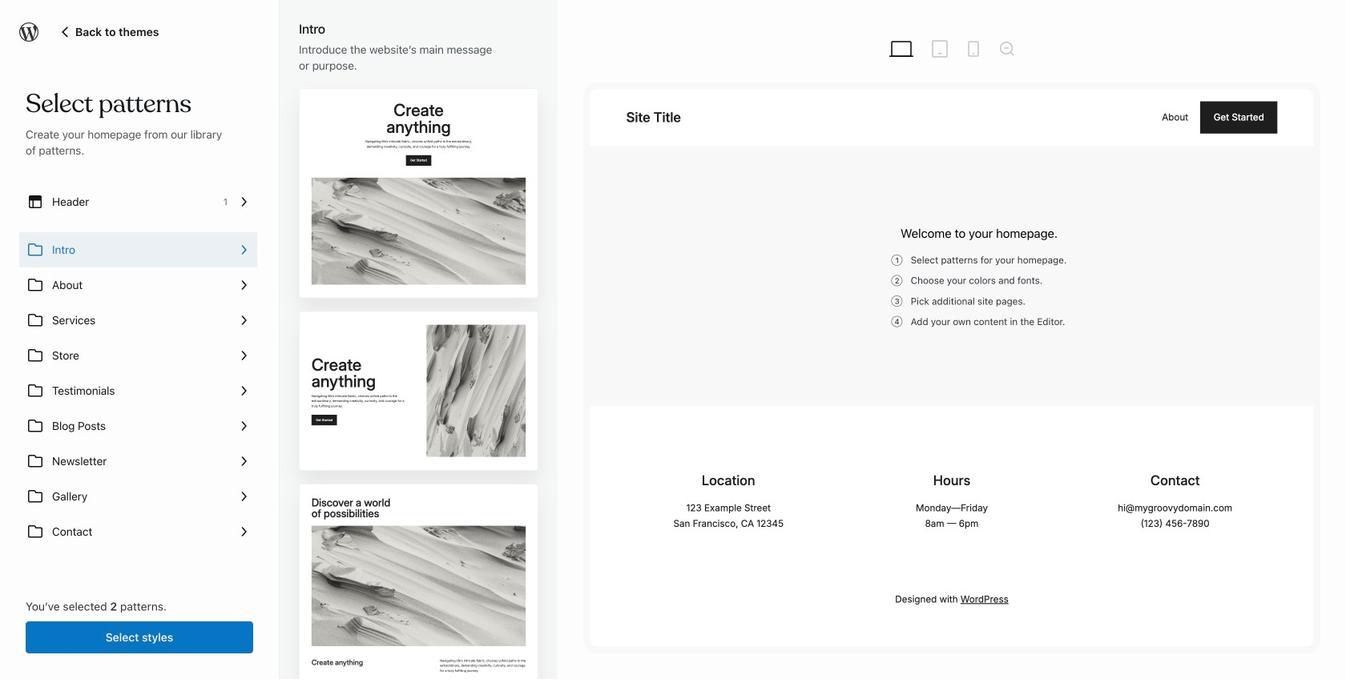 Task type: vqa. For each thing, say whether or not it's contained in the screenshot.
top img
no



Task type: locate. For each thing, give the bounding box(es) containing it.
block patterns list box
[[299, 88, 539, 680]]

list item
[[19, 232, 257, 268]]

list
[[19, 184, 257, 598]]

intro: heading with image and two columns below image
[[300, 485, 359, 539]]

intro: centered content with image below image
[[300, 89, 359, 141]]



Task type: describe. For each thing, give the bounding box(es) containing it.
tablet image
[[931, 39, 950, 59]]

desktop image
[[887, 34, 916, 63]]

intro: two column with content and image image
[[300, 312, 359, 351]]

phone image
[[964, 39, 983, 59]]

zoom out 50% image
[[998, 39, 1017, 59]]



